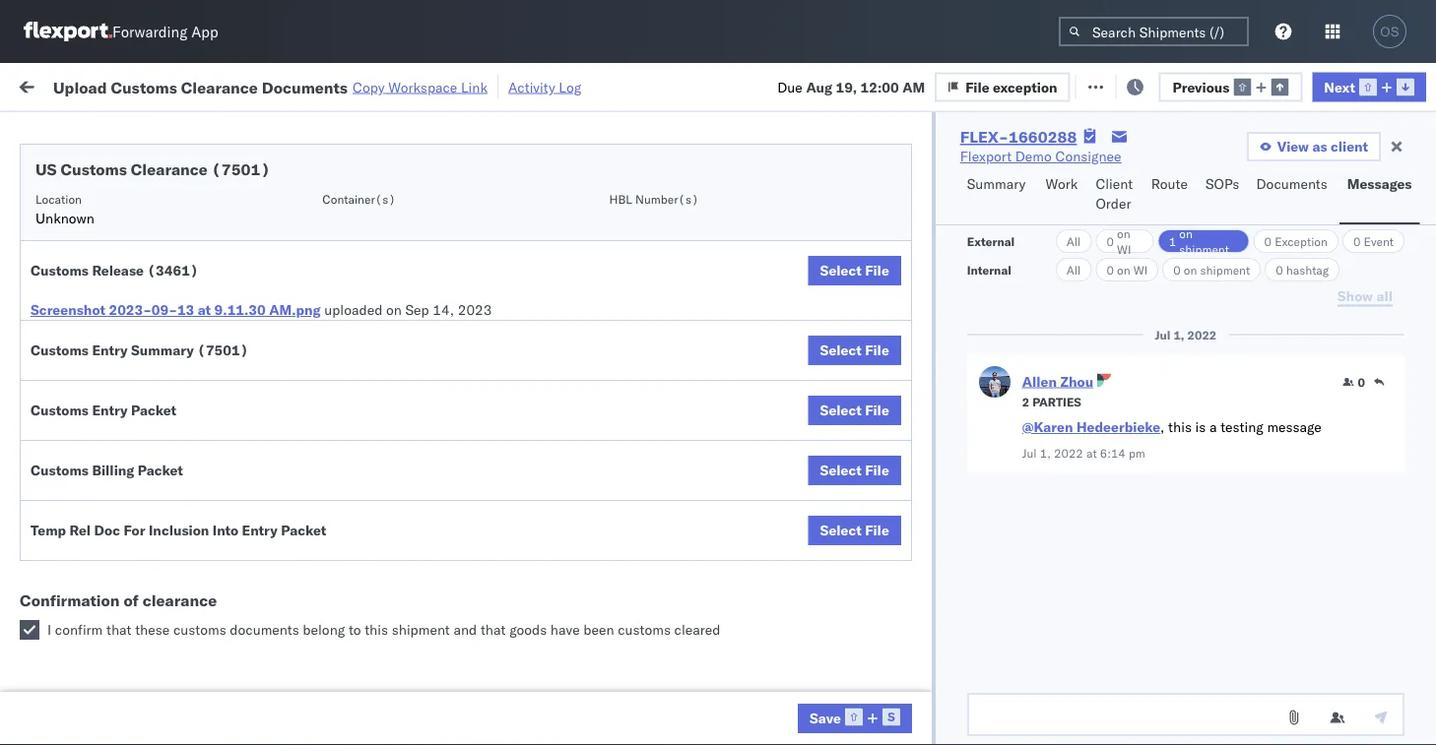 Task type: describe. For each thing, give the bounding box(es) containing it.
route button
[[1143, 166, 1198, 225]]

customs entry summary (7501)
[[31, 342, 249, 359]]

consignee inside button
[[859, 161, 916, 176]]

have
[[551, 622, 580, 639]]

1 schedule delivery appointment link from the top
[[45, 196, 242, 215]]

1 customs from the left
[[173, 622, 226, 639]]

mbl/mawb
[[1342, 161, 1410, 176]]

3 test123456 from the top
[[1342, 328, 1425, 345]]

2 vertical spatial shipment
[[392, 622, 450, 639]]

flex-1846748 for 3rd schedule pickup from los angeles, ca link from the top
[[1088, 371, 1190, 388]]

1 horizontal spatial jul
[[1155, 328, 1171, 342]]

1 schedule pickup from los angeles, ca link from the top
[[45, 229, 280, 268]]

documents for upload customs clearance documents
[[45, 423, 117, 440]]

1 that from the left
[[106, 622, 132, 639]]

allen zhou
[[1022, 373, 1094, 390]]

allen zhou button
[[1022, 373, 1094, 390]]

ca for 5th schedule pickup from los angeles, ca link from the bottom
[[45, 250, 64, 267]]

2 2130387 from the top
[[1130, 718, 1190, 735]]

packet for customs entry packet
[[131, 402, 176, 419]]

due
[[778, 78, 803, 95]]

am.png
[[269, 301, 321, 319]]

4:00 pm pst, dec 23, 2022
[[317, 544, 497, 562]]

and
[[454, 622, 477, 639]]

@karen
[[1022, 419, 1073, 436]]

los for 3rd schedule pickup from los angeles, ca link from the top
[[186, 360, 208, 377]]

jul inside @karen hedeerbieke , this is a testing message jul 1, 2022 at 6:14 pm
[[1022, 446, 1037, 461]]

customs up the customs billing packet
[[31, 402, 89, 419]]

schedule for 5th schedule pickup from los angeles, ca link from the bottom
[[45, 230, 104, 247]]

pm for 3rd schedule pickup from los angeles, ca link from the top
[[359, 371, 381, 388]]

customs down forwarding
[[111, 77, 177, 97]]

customs release (3461)
[[31, 262, 199, 279]]

schedule pickup from los angeles, ca for fifth schedule pickup from los angeles, ca link from the top of the page
[[45, 620, 266, 657]]

759 at risk
[[362, 76, 430, 94]]

los for 5th schedule pickup from los angeles, ca link from the bottom
[[186, 230, 208, 247]]

internal
[[967, 263, 1012, 277]]

i
[[47, 622, 51, 639]]

cleared
[[674, 622, 721, 639]]

6 11:59 from the top
[[317, 501, 356, 518]]

2 schedule delivery appointment link from the top
[[45, 326, 242, 345]]

23, for dec
[[438, 544, 460, 562]]

num
[[1413, 161, 1436, 176]]

schedule pickup from rotterdam, netherlands button
[[45, 706, 280, 746]]

0 button
[[1343, 374, 1365, 390]]

on inside 1 on shipment
[[1179, 226, 1193, 241]]

consignee button
[[849, 157, 1027, 176]]

13
[[177, 301, 194, 319]]

unknown
[[35, 210, 94, 227]]

lhuu7894563, uetu5238478
[[1214, 457, 1415, 474]]

1 4, from the top
[[448, 198, 461, 215]]

select file button for customs entry summary (7501)
[[808, 336, 901, 365]]

Search Work text field
[[775, 70, 989, 100]]

customs down screenshot
[[31, 342, 89, 359]]

pm for third schedule delivery appointment link from the top of the page
[[359, 501, 381, 518]]

message (0)
[[264, 76, 345, 94]]

schedule for 3rd schedule pickup from los angeles, ca link from the top
[[45, 360, 104, 377]]

link
[[461, 78, 488, 96]]

4 nov from the top
[[419, 328, 444, 345]]

1 schedule pickup from los angeles, ca button from the top
[[45, 229, 280, 270]]

angeles, for 5th schedule pickup from los angeles, ca link from the bottom
[[211, 230, 266, 247]]

schedule for third schedule delivery appointment link from the top of the page
[[45, 500, 104, 517]]

fcl for 1st schedule delivery appointment link from the bottom
[[647, 674, 672, 692]]

4, for 5th schedule pickup from los angeles, ca link from the bottom
[[448, 241, 461, 258]]

2023 for 11:59 pm pst, jan 12, 2023
[[468, 631, 502, 648]]

belong
[[303, 622, 345, 639]]

message
[[264, 76, 319, 94]]

2 vertical spatial entry
[[242, 522, 278, 539]]

log
[[559, 78, 581, 96]]

2 11:59 from the top
[[317, 241, 356, 258]]

schedule pickup from rotterdam, netherlands
[[45, 707, 256, 744]]

delivery for confirm delivery button
[[99, 587, 150, 604]]

2 schedule pickup from los angeles, ca button from the top
[[45, 272, 280, 314]]

schedule pickup from los angeles, ca for 5th schedule pickup from los angeles, ca link from the bottom
[[45, 230, 266, 267]]

aug
[[806, 78, 832, 95]]

7 resize handle column header from the left
[[1180, 153, 1204, 746]]

hbl
[[609, 192, 632, 206]]

5 schedule pickup from los angeles, ca button from the top
[[45, 619, 280, 661]]

import work button
[[158, 63, 256, 107]]

from inside schedule pickup from rotterdam, netherlands
[[153, 707, 182, 724]]

3 hlxu6269489, from the top
[[1318, 327, 1419, 344]]

sops
[[1206, 175, 1240, 193]]

maeu9408431 for schedule delivery appointment
[[1342, 674, 1436, 692]]

23, for jan
[[434, 674, 456, 692]]

nov for 2nd schedule pickup from los angeles, ca link from the top of the page
[[419, 284, 444, 301]]

previous button
[[1159, 72, 1303, 102]]

confirm for confirm delivery
[[45, 587, 96, 604]]

schedule pickup from los angeles, ca for 2nd schedule pickup from los angeles, ca link from the top of the page
[[45, 273, 266, 310]]

bookings
[[859, 631, 917, 648]]

batch action button
[[1296, 70, 1425, 100]]

confirm delivery link
[[45, 586, 150, 605]]

3 schedule delivery appointment link from the top
[[45, 499, 242, 519]]

1 pdt, from the top
[[384, 198, 415, 215]]

4:00
[[317, 544, 347, 562]]

pickup for fifth schedule pickup from los angeles, ca link from the top of the page
[[107, 620, 150, 637]]

workitem
[[22, 161, 73, 176]]

5 schedule pickup from los angeles, ca link from the top
[[45, 619, 280, 659]]

temp rel doc for inclusion into entry packet
[[31, 522, 326, 539]]

nov for 3rd schedule pickup from los angeles, ca link from the top
[[419, 371, 444, 388]]

2 schedule pickup from los angeles, ca link from the top
[[45, 272, 280, 312]]

5 test123456 from the top
[[1342, 414, 1425, 432]]

inclusion
[[149, 522, 209, 539]]

os button
[[1367, 9, 1413, 54]]

0 hashtag
[[1276, 263, 1329, 277]]

0 inside 0 on wi
[[1107, 234, 1114, 249]]

2 schedule delivery appointment button from the top
[[45, 326, 242, 347]]

confirm delivery
[[45, 587, 150, 604]]

clearance for us customs clearance (7501)
[[131, 160, 208, 179]]

0 inside button
[[1358, 375, 1365, 390]]

select file for temp rel doc for inclusion into entry packet
[[820, 522, 889, 539]]

upload for upload customs clearance documents
[[45, 403, 90, 421]]

upload customs clearance documents
[[45, 403, 216, 440]]

customs inside upload customs clearance documents
[[94, 403, 149, 421]]

8:30 pm pst, jan 23, 2023
[[317, 674, 493, 692]]

confirm for confirm pickup from los angeles, ca
[[45, 533, 96, 551]]

pm for 5th schedule pickup from los angeles, ca link from the bottom
[[359, 241, 381, 258]]

pickup for 3rd schedule pickup from los angeles, ca link from the top
[[107, 360, 150, 377]]

billing
[[92, 462, 134, 479]]

fcl for fifth schedule pickup from los angeles, ca link from the top of the page
[[647, 631, 672, 648]]

ocean fcl for 3rd schedule pickup from los angeles, ca link from the top
[[603, 371, 672, 388]]

select file for customs entry summary (7501)
[[820, 342, 889, 359]]

filtered by:
[[20, 121, 90, 138]]

batch action
[[1327, 76, 1412, 94]]

4 schedule pickup from los angeles, ca button from the top
[[45, 446, 280, 487]]

4 ceau7522281, hlxu6269489, hl from the top
[[1214, 370, 1436, 388]]

4 11:59 pm pdt, nov 4, 2022 from the top
[[317, 328, 498, 345]]

1 11:59 pm pdt, nov 4, 2022 from the top
[[317, 198, 498, 215]]

lagerfeld for schedule delivery appointment
[[1057, 674, 1115, 692]]

view as client
[[1278, 138, 1368, 155]]

1 fcl from the top
[[647, 198, 672, 215]]

by:
[[71, 121, 90, 138]]

hlxu6269489, for 3rd schedule pickup from los angeles, ca link from the top
[[1318, 370, 1419, 388]]

schedule pickup from los angeles, ca for 3rd schedule pickup from los angeles, ca link from the top
[[45, 360, 266, 397]]

messages
[[1347, 175, 1412, 193]]

numbers
[[1214, 169, 1262, 184]]

6:14
[[1100, 446, 1126, 461]]

gvcu5265864
[[1214, 717, 1311, 734]]

uploaded
[[324, 301, 383, 319]]

pm for 1st schedule delivery appointment link from the bottom
[[351, 674, 372, 692]]

5 ceau7522281, hlxu6269489, hl from the top
[[1214, 414, 1436, 431]]

9 resize handle column header from the left
[[1401, 153, 1425, 746]]

4 resize handle column header from the left
[[697, 153, 721, 746]]

angeles, for 2nd schedule pickup from los angeles, ca link from the top of the page
[[211, 273, 266, 291]]

flex-1660288 link
[[960, 127, 1077, 147]]

ocean fcl for fifth schedule pickup from los angeles, ca link from the top of the page
[[603, 631, 672, 648]]

5 resize handle column header from the left
[[826, 153, 849, 746]]

1 ceau7522281, hlxu6269489, hl from the top
[[1214, 240, 1436, 258]]

to
[[349, 622, 361, 639]]

container(s)
[[322, 192, 396, 206]]

schedule for 4th schedule pickup from los angeles, ca link from the top
[[45, 447, 104, 464]]

all for external
[[1067, 234, 1081, 249]]

2 flex-2130387 from the top
[[1088, 718, 1190, 735]]

(0)
[[319, 76, 345, 94]]

select file button for temp rel doc for inclusion into entry packet
[[808, 516, 901, 546]]

1 nov from the top
[[419, 198, 444, 215]]

track
[[501, 76, 533, 94]]

1 2130387 from the top
[[1130, 674, 1190, 692]]

2022 inside @karen hedeerbieke , this is a testing message jul 1, 2022 at 6:14 pm
[[1054, 446, 1083, 461]]

3 schedule pickup from los angeles, ca link from the top
[[45, 359, 280, 398]]

flex-1846748 for upload customs clearance documents link
[[1088, 414, 1190, 432]]

upload customs clearance documents link
[[45, 402, 280, 442]]

2 that from the left
[[481, 622, 506, 639]]

jan for 12,
[[418, 631, 440, 648]]

integration test account - karl lagerfeld for schedule pickup from rotterdam, netherlands
[[859, 718, 1115, 735]]

select file for customs billing packet
[[820, 462, 889, 479]]

integration test account - karl lagerfeld for schedule delivery appointment
[[859, 674, 1115, 692]]

1 11:59 from the top
[[317, 198, 356, 215]]

delivery for second schedule delivery appointment button from the bottom of the page
[[107, 500, 158, 517]]

9.11.30
[[214, 301, 266, 319]]

a
[[1210, 419, 1217, 436]]

3 schedule delivery appointment button from the top
[[45, 499, 242, 521]]

customs up screenshot
[[31, 262, 89, 279]]

documents for upload customs clearance documents copy workspace link
[[262, 77, 348, 97]]

4 schedule pickup from los angeles, ca link from the top
[[45, 446, 280, 485]]

3 hl from the top
[[1423, 327, 1436, 344]]

flex
[[1056, 161, 1078, 176]]

angeles, for fifth schedule pickup from los angeles, ca link from the top of the page
[[211, 620, 266, 637]]

consignee for flexport demo consignee
[[1056, 148, 1122, 165]]

- for schedule pickup from rotterdam, netherlands
[[1016, 718, 1024, 735]]

work
[[56, 71, 107, 99]]

account for schedule delivery appointment
[[960, 674, 1012, 692]]

delivery for 4th schedule delivery appointment button from the top
[[107, 673, 158, 691]]

los for 2nd schedule pickup from los angeles, ca link from the top of the page
[[186, 273, 208, 291]]

ca for 3rd schedule pickup from los angeles, ca link from the top
[[45, 380, 64, 397]]

goods
[[509, 622, 547, 639]]

summary button
[[959, 166, 1038, 225]]

container numbers button
[[1204, 149, 1312, 184]]

client order
[[1096, 175, 1133, 212]]

ocean fcl for 1st schedule delivery appointment link from the bottom
[[603, 674, 672, 692]]

6 resize handle column header from the left
[[1023, 153, 1046, 746]]

next button
[[1313, 72, 1427, 102]]

2 ceau7522281, hlxu6269489, hl from the top
[[1214, 284, 1436, 301]]

select for temp rel doc for inclusion into entry packet
[[820, 522, 862, 539]]

forwarding app
[[112, 22, 218, 41]]

14,
[[433, 301, 454, 319]]

flex id button
[[1046, 157, 1184, 176]]

3 1846748 from the top
[[1130, 328, 1190, 345]]

1 vertical spatial this
[[365, 622, 388, 639]]

all button for internal
[[1056, 258, 1092, 282]]

1 on shipment
[[1169, 226, 1229, 257]]

1 resize handle column header from the left
[[282, 153, 305, 746]]

of
[[124, 591, 139, 611]]

appointment for third schedule delivery appointment link from the top of the page
[[161, 500, 242, 517]]

hashtag
[[1286, 263, 1329, 277]]

schedule pickup from los angeles, ca for 4th schedule pickup from los angeles, ca link from the top
[[45, 447, 266, 484]]

file for customs release (3461)
[[865, 262, 889, 279]]

bookings test consignee
[[859, 631, 1016, 648]]

2023 for 8:30 pm pst, jan 23, 2023
[[459, 674, 493, 692]]

next
[[1324, 78, 1356, 95]]

ca for fifth schedule pickup from los angeles, ca link from the top of the page
[[45, 640, 64, 657]]

11:59 pm pdt, nov 4, 2022 for 2nd schedule pickup from los angeles, ca link from the top of the page
[[317, 284, 498, 301]]

schedule for third schedule delivery appointment link from the bottom
[[45, 327, 104, 344]]

4 pdt, from the top
[[384, 328, 415, 345]]

actions
[[1377, 161, 1418, 176]]

11:59 pm pdt, nov 4, 2022 for 3rd schedule pickup from los angeles, ca link from the top
[[317, 371, 498, 388]]

1 flex-2130387 from the top
[[1088, 674, 1190, 692]]



Task type: locate. For each thing, give the bounding box(es) containing it.
7 11:59 from the top
[[317, 631, 356, 648]]

into
[[213, 522, 239, 539]]

summary down flexport
[[967, 175, 1026, 193]]

pst, for 8:30 pm pst, jan 23, 2023
[[376, 674, 406, 692]]

angeles, inside confirm pickup from los angeles, ca
[[203, 533, 258, 551]]

upload up the customs billing packet
[[45, 403, 90, 421]]

all button for external
[[1056, 230, 1092, 253]]

3 11:59 from the top
[[317, 284, 356, 301]]

6 ca from the top
[[45, 640, 64, 657]]

1 vertical spatial jan
[[409, 674, 431, 692]]

bosch ocean test
[[859, 198, 972, 215], [731, 241, 844, 258], [859, 241, 972, 258], [731, 284, 844, 301], [859, 284, 972, 301], [731, 328, 844, 345], [859, 328, 972, 345], [731, 371, 844, 388], [859, 371, 972, 388], [731, 414, 844, 432], [859, 414, 972, 432], [731, 458, 844, 475], [859, 458, 972, 475], [731, 501, 844, 518], [859, 501, 972, 518], [731, 544, 844, 562], [859, 544, 972, 562], [859, 588, 972, 605]]

5 select file from the top
[[820, 522, 889, 539]]

1 appointment from the top
[[161, 197, 242, 214]]

hl for upload customs clearance documents link
[[1423, 414, 1436, 431]]

schedule delivery appointment link down '2023-' at the left
[[45, 326, 242, 345]]

1, inside @karen hedeerbieke , this is a testing message jul 1, 2022 at 6:14 pm
[[1040, 446, 1051, 461]]

1 horizontal spatial work
[[1046, 175, 1078, 193]]

this inside @karen hedeerbieke , this is a testing message jul 1, 2022 at 6:14 pm
[[1168, 419, 1192, 436]]

2 ca from the top
[[45, 293, 64, 310]]

4 1846748 from the top
[[1130, 371, 1190, 388]]

1 vertical spatial 2023
[[468, 631, 502, 648]]

consignee
[[1056, 148, 1122, 165], [859, 161, 916, 176], [950, 631, 1016, 648]]

11:59 pm pst, jan 12, 2023
[[317, 631, 502, 648]]

entry down '2023-' at the left
[[92, 342, 128, 359]]

schedule delivery appointment down '2023-' at the left
[[45, 327, 242, 344]]

10 schedule from the top
[[45, 707, 104, 724]]

entry
[[92, 342, 128, 359], [92, 402, 128, 419], [242, 522, 278, 539]]

2 4, from the top
[[448, 241, 461, 258]]

0
[[1107, 234, 1114, 249], [1265, 234, 1272, 249], [1354, 234, 1361, 249], [1107, 263, 1114, 277], [1174, 263, 1181, 277], [1276, 263, 1283, 277], [1358, 375, 1365, 390]]

1 1846748 from the top
[[1130, 198, 1190, 215]]

batch
[[1327, 76, 1365, 94]]

2022
[[464, 198, 498, 215], [464, 241, 498, 258], [464, 284, 498, 301], [464, 328, 498, 345], [1188, 328, 1217, 342], [464, 371, 498, 388], [1054, 446, 1083, 461], [472, 501, 506, 518], [463, 544, 497, 562]]

schedule down customs entry packet
[[45, 447, 104, 464]]

file for customs entry packet
[[865, 402, 889, 419]]

1 hlxu6269489, from the top
[[1318, 240, 1419, 258]]

documents down customs entry packet
[[45, 423, 117, 440]]

integration for schedule pickup from rotterdam, netherlands
[[859, 718, 927, 735]]

2 flex-1846748 from the top
[[1088, 241, 1190, 258]]

flexport. image
[[24, 22, 112, 41]]

2 select file button from the top
[[808, 336, 901, 365]]

3 nov from the top
[[419, 284, 444, 301]]

client order button
[[1088, 166, 1143, 225]]

los down 13
[[186, 360, 208, 377]]

4 fcl from the top
[[647, 501, 672, 518]]

2 vertical spatial packet
[[281, 522, 326, 539]]

work left id
[[1046, 175, 1078, 193]]

upload for upload customs clearance documents copy workspace link
[[53, 77, 107, 97]]

1846748 down route
[[1130, 198, 1190, 215]]

4 schedule delivery appointment link from the top
[[45, 672, 242, 692]]

los up (3461)
[[186, 230, 208, 247]]

(7501) for customs entry summary (7501)
[[197, 342, 249, 359]]

flex-1846748 up hedeerbieke
[[1088, 371, 1190, 388]]

2 all from the top
[[1067, 263, 1081, 277]]

client
[[1096, 175, 1133, 193]]

0 vertical spatial wi
[[1117, 242, 1131, 257]]

flexport demo consignee
[[960, 148, 1122, 165]]

09-
[[152, 301, 177, 319]]

mbl/mawb num button
[[1332, 157, 1436, 176]]

2 maeu9408431 from the top
[[1342, 718, 1436, 735]]

1 ca from the top
[[45, 250, 64, 267]]

wi inside 0 on wi
[[1117, 242, 1131, 257]]

0 vertical spatial packet
[[131, 402, 176, 419]]

schedule down screenshot
[[45, 327, 104, 344]]

1 horizontal spatial this
[[1168, 419, 1192, 436]]

consignee right bookings
[[950, 631, 1016, 648]]

shipment up 0 on shipment
[[1179, 242, 1229, 257]]

4 hl from the top
[[1423, 370, 1436, 388]]

schedule delivery appointment for 1st schedule delivery appointment link from the bottom
[[45, 673, 242, 691]]

2 vertical spatial at
[[1087, 446, 1097, 461]]

4, for 2nd schedule pickup from los angeles, ca link from the top of the page
[[448, 284, 461, 301]]

integration down bookings
[[859, 674, 927, 692]]

clearance for upload customs clearance documents copy workspace link
[[181, 77, 258, 97]]

select file button for customs release (3461)
[[808, 256, 901, 286]]

pickup for 4th schedule pickup from los angeles, ca link from the top
[[107, 447, 150, 464]]

flex-1846748 up zhou
[[1088, 328, 1190, 345]]

3 appointment from the top
[[161, 500, 242, 517]]

delivery inside button
[[99, 587, 150, 604]]

0 vertical spatial 2130387
[[1130, 674, 1190, 692]]

hl for 3rd schedule pickup from los angeles, ca link from the top
[[1423, 370, 1436, 388]]

documents button
[[1249, 166, 1340, 225]]

1 flex-1846748 from the top
[[1088, 198, 1190, 215]]

schedule delivery appointment link down us customs clearance (7501)
[[45, 196, 242, 215]]

schedule down 'unknown'
[[45, 230, 104, 247]]

0 vertical spatial integration test account - karl lagerfeld
[[859, 674, 1115, 692]]

at right 13
[[198, 301, 211, 319]]

container numbers
[[1214, 153, 1266, 184]]

angeles,
[[211, 230, 266, 247], [211, 273, 266, 291], [211, 360, 266, 377], [211, 447, 266, 464], [203, 533, 258, 551], [211, 620, 266, 637]]

pickup inside schedule pickup from rotterdam, netherlands
[[107, 707, 150, 724]]

0 vertical spatial shipment
[[1179, 242, 1229, 257]]

select file for customs release (3461)
[[820, 262, 889, 279]]

0 horizontal spatial work
[[214, 76, 248, 94]]

clearance for upload customs clearance documents
[[153, 403, 216, 421]]

upload up by: at top
[[53, 77, 107, 97]]

1 schedule delivery appointment from the top
[[45, 197, 242, 214]]

4 4, from the top
[[448, 328, 461, 345]]

pdt, for 3rd schedule pickup from los angeles, ca link from the top
[[384, 371, 415, 388]]

4 schedule from the top
[[45, 327, 104, 344]]

1 vertical spatial shipment
[[1200, 263, 1250, 277]]

0 vertical spatial 2023
[[458, 301, 492, 319]]

1846748 up ,
[[1130, 371, 1190, 388]]

pst, down 11:59 pm pst, dec 13, 2022
[[376, 544, 406, 562]]

0 vertical spatial documents
[[262, 77, 348, 97]]

0 vertical spatial all
[[1067, 234, 1081, 249]]

ca for 2nd schedule pickup from los angeles, ca link from the top of the page
[[45, 293, 64, 310]]

3 ceau7522281, from the top
[[1214, 327, 1315, 344]]

appointment down 13
[[161, 327, 242, 344]]

2 vertical spatial 2023
[[459, 674, 493, 692]]

lhuu7894563,
[[1214, 457, 1315, 474]]

0 horizontal spatial jul
[[1022, 446, 1037, 461]]

at inside @karen hedeerbieke , this is a testing message jul 1, 2022 at 6:14 pm
[[1087, 446, 1097, 461]]

1 vertical spatial lagerfeld
[[1057, 718, 1115, 735]]

2 karl from the top
[[1028, 718, 1053, 735]]

ca for 4th schedule pickup from los angeles, ca link from the top
[[45, 466, 64, 484]]

los up 13
[[186, 273, 208, 291]]

schedule delivery appointment link up for
[[45, 499, 242, 519]]

account for schedule pickup from rotterdam, netherlands
[[960, 718, 1012, 735]]

1 vertical spatial work
[[1046, 175, 1078, 193]]

jan for 23,
[[409, 674, 431, 692]]

0 vertical spatial flex-2130387
[[1088, 674, 1190, 692]]

this right ,
[[1168, 419, 1192, 436]]

ca for confirm pickup from los angeles, ca link
[[45, 553, 64, 570]]

0 vertical spatial upload
[[53, 77, 107, 97]]

1 confirm from the top
[[45, 533, 96, 551]]

hlxu6269489, down 0 button
[[1318, 414, 1419, 431]]

1 - from the top
[[1016, 674, 1024, 692]]

1 select file button from the top
[[808, 256, 901, 286]]

pickup up '2023-' at the left
[[107, 273, 150, 291]]

clearance down import
[[131, 160, 208, 179]]

1 vertical spatial 2130387
[[1130, 718, 1190, 735]]

(3461)
[[147, 262, 199, 279]]

schedule pickup from rotterdam, netherlands link
[[45, 706, 280, 745]]

hlxu6269489, down messages 'button'
[[1318, 240, 1419, 258]]

pm for confirm pickup from los angeles, ca link
[[351, 544, 372, 562]]

customs
[[173, 622, 226, 639], [618, 622, 671, 639]]

ca up customs entry packet
[[45, 380, 64, 397]]

los for 4th schedule pickup from los angeles, ca link from the top
[[186, 447, 208, 464]]

schedule delivery appointment button down '2023-' at the left
[[45, 326, 242, 347]]

ocean fcl for 5th schedule pickup from los angeles, ca link from the bottom
[[603, 241, 672, 258]]

dec for 23,
[[409, 544, 435, 562]]

ca up temp
[[45, 466, 64, 484]]

save button
[[798, 704, 912, 734]]

schedule up screenshot
[[45, 273, 104, 291]]

zhou
[[1060, 373, 1094, 390]]

ocean fcl for third schedule delivery appointment link from the top of the page
[[603, 501, 672, 518]]

12:00
[[861, 78, 899, 95]]

customs up "billing" on the bottom left
[[94, 403, 149, 421]]

pst, for 11:59 pm pst, dec 13, 2022
[[384, 501, 414, 518]]

los for confirm pickup from los angeles, ca link
[[178, 533, 200, 551]]

los down clearance
[[186, 620, 208, 637]]

view as client button
[[1247, 132, 1381, 162]]

entry for packet
[[92, 402, 128, 419]]

ocean fcl for confirm pickup from los angeles, ca link
[[603, 544, 672, 562]]

2 account from the top
[[960, 718, 1012, 735]]

2 all button from the top
[[1056, 258, 1092, 282]]

pickup down the customs entry summary (7501) at the top left of page
[[107, 360, 150, 377]]

3 flex-1846748 from the top
[[1088, 328, 1190, 345]]

abcdefg7845
[[1342, 458, 1436, 475]]

been
[[583, 622, 614, 639]]

ceau7522281, for 3rd schedule pickup from los angeles, ca link from the top
[[1214, 370, 1315, 388]]

work inside button
[[1046, 175, 1078, 193]]

2 resize handle column header from the left
[[500, 153, 524, 746]]

0 vertical spatial dec
[[418, 501, 443, 518]]

11:59 pm pdt, nov 4, 2022 for 5th schedule pickup from los angeles, ca link from the bottom
[[317, 241, 498, 258]]

select
[[820, 262, 862, 279], [820, 342, 862, 359], [820, 402, 862, 419], [820, 462, 862, 479], [820, 522, 862, 539]]

None text field
[[967, 694, 1405, 737]]

sops button
[[1198, 166, 1249, 225]]

exception
[[1128, 76, 1193, 94], [993, 78, 1058, 95]]

pickup for 5th schedule pickup from los angeles, ca link from the bottom
[[107, 230, 150, 247]]

None checkbox
[[20, 621, 39, 640]]

appointment up rotterdam,
[[161, 673, 242, 691]]

3 4, from the top
[[448, 284, 461, 301]]

ceau7522281, hlxu6269489, hl up 0 button
[[1214, 327, 1436, 344]]

1 vertical spatial upload
[[45, 403, 90, 421]]

delivery for 2nd schedule delivery appointment button from the top of the page
[[107, 327, 158, 344]]

schedule delivery appointment up for
[[45, 500, 242, 517]]

19,
[[836, 78, 857, 95]]

5 11:59 from the top
[[317, 371, 356, 388]]

0 vertical spatial karl
[[1028, 674, 1053, 692]]

schedule delivery appointment down us customs clearance (7501)
[[45, 197, 242, 214]]

number(s)
[[635, 192, 699, 206]]

(7501) for us customs clearance (7501)
[[212, 160, 270, 179]]

2 customs from the left
[[618, 622, 671, 639]]

from
[[153, 230, 182, 247], [153, 273, 182, 291], [153, 360, 182, 377], [153, 447, 182, 464], [145, 533, 174, 551], [153, 620, 182, 637], [153, 707, 182, 724]]

pst, up 4:00 pm pst, dec 23, 2022
[[384, 501, 414, 518]]

1846748 down route button
[[1130, 241, 1190, 258]]

jul up ,
[[1155, 328, 1171, 342]]

fcl for 5th schedule pickup from los angeles, ca link from the bottom
[[647, 241, 672, 258]]

7 fcl from the top
[[647, 674, 672, 692]]

ceau7522281, for 5th schedule pickup from los angeles, ca link from the bottom
[[1214, 240, 1315, 258]]

4 test123456 from the top
[[1342, 371, 1425, 388]]

0 horizontal spatial summary
[[131, 342, 194, 359]]

2 horizontal spatial consignee
[[1056, 148, 1122, 165]]

packet for customs billing packet
[[138, 462, 183, 479]]

packet right "billing" on the bottom left
[[138, 462, 183, 479]]

schedule down confirmation
[[45, 620, 104, 637]]

1 select from the top
[[820, 262, 862, 279]]

documents down the "view"
[[1257, 175, 1328, 193]]

confirm up confirmation
[[45, 533, 96, 551]]

0 vertical spatial account
[[960, 674, 1012, 692]]

flexport demo consignee link
[[960, 147, 1122, 166]]

ca inside confirm pickup from los angeles, ca
[[45, 553, 64, 570]]

0 vertical spatial entry
[[92, 342, 128, 359]]

0 vertical spatial confirm
[[45, 533, 96, 551]]

clearance down the customs entry summary (7501) at the top left of page
[[153, 403, 216, 421]]

pickup
[[107, 230, 150, 247], [107, 273, 150, 291], [107, 360, 150, 377], [107, 447, 150, 464], [99, 533, 142, 551], [107, 620, 150, 637], [107, 707, 150, 724]]

pickup inside confirm pickup from los angeles, ca
[[99, 533, 142, 551]]

schedule delivery appointment link up schedule pickup from rotterdam, netherlands
[[45, 672, 242, 692]]

1 vertical spatial packet
[[138, 462, 183, 479]]

release
[[92, 262, 144, 279]]

1 vertical spatial flex-2130387
[[1088, 718, 1190, 735]]

documents inside upload customs clearance documents
[[45, 423, 117, 440]]

this right "to"
[[365, 622, 388, 639]]

0 vertical spatial jul
[[1155, 328, 1171, 342]]

3 schedule delivery appointment from the top
[[45, 500, 242, 517]]

appointment for first schedule delivery appointment link from the top
[[161, 197, 242, 214]]

0 horizontal spatial consignee
[[859, 161, 916, 176]]

1 test123456 from the top
[[1342, 241, 1425, 258]]

schedule up rel
[[45, 500, 104, 517]]

1 vertical spatial dec
[[409, 544, 435, 562]]

759
[[362, 76, 387, 94]]

2 1846748 from the top
[[1130, 241, 1190, 258]]

testing
[[1221, 419, 1264, 436]]

0 horizontal spatial at
[[198, 301, 211, 319]]

file exception up flex-1660288 "link"
[[966, 78, 1058, 95]]

1 horizontal spatial summary
[[967, 175, 1026, 193]]

1 horizontal spatial wi
[[1134, 263, 1148, 277]]

2 integration from the top
[[859, 718, 927, 735]]

5 ocean fcl from the top
[[603, 544, 672, 562]]

23, down 12,
[[434, 674, 456, 692]]

schedule down the workitem
[[45, 197, 104, 214]]

maeu9408431
[[1342, 674, 1436, 692], [1342, 718, 1436, 735]]

0 vertical spatial all button
[[1056, 230, 1092, 253]]

0 vertical spatial integration
[[859, 674, 927, 692]]

3 ocean fcl from the top
[[603, 371, 672, 388]]

lagerfeld for schedule pickup from rotterdam, netherlands
[[1057, 718, 1115, 735]]

0 horizontal spatial customs
[[173, 622, 226, 639]]

select file for customs entry packet
[[820, 402, 889, 419]]

appointment
[[161, 197, 242, 214], [161, 327, 242, 344], [161, 500, 242, 517], [161, 673, 242, 691]]

all button
[[1056, 230, 1092, 253], [1056, 258, 1092, 282]]

1, down @karen
[[1040, 446, 1051, 461]]

summary inside button
[[967, 175, 1026, 193]]

1 vertical spatial at
[[198, 301, 211, 319]]

shipment inside 1 on shipment
[[1179, 242, 1229, 257]]

am
[[903, 78, 925, 95]]

mbl/mawb num
[[1342, 161, 1436, 176]]

1 vertical spatial summary
[[131, 342, 194, 359]]

angeles, for 3rd schedule pickup from los angeles, ca link from the top
[[211, 360, 266, 377]]

1 horizontal spatial file exception
[[1101, 76, 1193, 94]]

integration right save
[[859, 718, 927, 735]]

0 on wi for 0
[[1107, 263, 1148, 277]]

9 schedule from the top
[[45, 673, 104, 691]]

2 vertical spatial documents
[[45, 423, 117, 440]]

0 vertical spatial summary
[[967, 175, 1026, 193]]

0 vertical spatial (7501)
[[212, 160, 270, 179]]

demo
[[1015, 148, 1052, 165]]

confirmation
[[20, 591, 120, 611]]

pickup down upload customs clearance documents
[[107, 447, 150, 464]]

schedule delivery appointment button up for
[[45, 499, 242, 521]]

1 horizontal spatial at
[[391, 76, 403, 94]]

5 fcl from the top
[[647, 544, 672, 562]]

wi left 0 on shipment
[[1134, 263, 1148, 277]]

4 11:59 from the top
[[317, 328, 356, 345]]

filtered
[[20, 121, 68, 138]]

13,
[[447, 501, 468, 518]]

hlxu6269489, up 0 button
[[1318, 327, 1419, 344]]

0 vertical spatial -
[[1016, 674, 1024, 692]]

fcl for third schedule delivery appointment link from the top of the page
[[647, 501, 672, 518]]

@karen hedeerbieke button
[[1022, 419, 1161, 436]]

3 fcl from the top
[[647, 371, 672, 388]]

fcl for confirm pickup from los angeles, ca link
[[647, 544, 672, 562]]

1 ocean fcl from the top
[[603, 198, 672, 215]]

4 schedule delivery appointment button from the top
[[45, 672, 242, 694]]

0 vertical spatial this
[[1168, 419, 1192, 436]]

5 flex-1846748 from the top
[[1088, 414, 1190, 432]]

customs left "billing" on the bottom left
[[31, 462, 89, 479]]

1 vertical spatial integration test account - karl lagerfeld
[[859, 718, 1115, 735]]

at left 6:14
[[1087, 446, 1097, 461]]

4 hlxu6269489, from the top
[[1318, 370, 1419, 388]]

1 horizontal spatial documents
[[262, 77, 348, 97]]

documents
[[262, 77, 348, 97], [1257, 175, 1328, 193], [45, 423, 117, 440]]

8 schedule from the top
[[45, 620, 104, 637]]

previous
[[1173, 78, 1230, 95]]

0 horizontal spatial file exception
[[966, 78, 1058, 95]]

ceau7522281, hlxu6269489, hl down hashtag
[[1214, 284, 1436, 301]]

1 vertical spatial all
[[1067, 263, 1081, 277]]

pdt,
[[384, 198, 415, 215], [384, 241, 415, 258], [384, 284, 415, 301], [384, 328, 415, 345], [384, 371, 415, 388]]

schedule delivery appointment for third schedule delivery appointment link from the top of the page
[[45, 500, 242, 517]]

ceau7522281, for 2nd schedule pickup from los angeles, ca link from the top of the page
[[1214, 284, 1315, 301]]

shipment for 1 on shipment
[[1179, 242, 1229, 257]]

schedule
[[45, 197, 104, 214], [45, 230, 104, 247], [45, 273, 104, 291], [45, 327, 104, 344], [45, 360, 104, 377], [45, 447, 104, 464], [45, 500, 104, 517], [45, 620, 104, 637], [45, 673, 104, 691], [45, 707, 104, 724]]

ca down 'unknown'
[[45, 250, 64, 267]]

1 horizontal spatial customs
[[618, 622, 671, 639]]

documents
[[230, 622, 299, 639]]

7 ocean fcl from the top
[[603, 674, 672, 692]]

consignee down 12:00
[[859, 161, 916, 176]]

hlxu6269489, for 2nd schedule pickup from los angeles, ca link from the top of the page
[[1318, 284, 1419, 301]]

0 horizontal spatial that
[[106, 622, 132, 639]]

hlxu6269489, down 0 event
[[1318, 284, 1419, 301]]

pst, up the 8:30 pm pst, jan 23, 2023
[[384, 631, 414, 648]]

los down upload customs clearance documents button
[[186, 447, 208, 464]]

1 schedule from the top
[[45, 197, 104, 214]]

karl for schedule delivery appointment
[[1028, 674, 1053, 692]]

ca down i
[[45, 640, 64, 657]]

pm
[[1129, 446, 1146, 461]]

forwarding app link
[[24, 22, 218, 41]]

wi for 1
[[1117, 242, 1131, 257]]

4 select file from the top
[[820, 462, 889, 479]]

0 vertical spatial 23,
[[438, 544, 460, 562]]

0 horizontal spatial 1,
[[1040, 446, 1051, 461]]

customs entry packet
[[31, 402, 176, 419]]

work inside 'button'
[[214, 76, 248, 94]]

1 vertical spatial (7501)
[[197, 342, 249, 359]]

1 vertical spatial all button
[[1056, 258, 1092, 282]]

ceau7522281, hlxu6269489, hl up lhuu7894563, uetu5238478
[[1214, 414, 1436, 431]]

exception down search shipments (/) text field
[[1128, 76, 1193, 94]]

file for temp rel doc for inclusion into entry packet
[[865, 522, 889, 539]]

ca
[[45, 250, 64, 267], [45, 293, 64, 310], [45, 380, 64, 397], [45, 466, 64, 484], [45, 553, 64, 570], [45, 640, 64, 657]]

1 vertical spatial entry
[[92, 402, 128, 419]]

0 horizontal spatial this
[[365, 622, 388, 639]]

packet up 4:00
[[281, 522, 326, 539]]

0 horizontal spatial wi
[[1117, 242, 1131, 257]]

schedule for the schedule pickup from rotterdam, netherlands link
[[45, 707, 104, 724]]

1 vertical spatial clearance
[[131, 160, 208, 179]]

5 ca from the top
[[45, 553, 64, 570]]

pdt, for 2nd schedule pickup from los angeles, ca link from the top of the page
[[384, 284, 415, 301]]

0 vertical spatial 1,
[[1174, 328, 1185, 342]]

3 resize handle column header from the left
[[569, 153, 593, 746]]

hlxu6269489, up uetu5238478
[[1318, 370, 1419, 388]]

appointment down us customs clearance (7501)
[[161, 197, 242, 214]]

3 schedule pickup from los angeles, ca from the top
[[45, 360, 266, 397]]

2 vertical spatial clearance
[[153, 403, 216, 421]]

2 test123456 from the top
[[1342, 284, 1425, 301]]

3 select file button from the top
[[808, 396, 901, 426]]

1 vertical spatial 23,
[[434, 674, 456, 692]]

2023-
[[109, 301, 152, 319]]

1 schedule delivery appointment button from the top
[[45, 196, 242, 217]]

1 vertical spatial integration
[[859, 718, 927, 735]]

schedule up customs entry packet
[[45, 360, 104, 377]]

5 1846748 from the top
[[1130, 414, 1190, 432]]

wi
[[1117, 242, 1131, 257], [1134, 263, 1148, 277]]

flex-1846748 down client
[[1088, 198, 1190, 215]]

ceau7522281, hlxu6269489, hl
[[1214, 240, 1436, 258], [1214, 284, 1436, 301], [1214, 327, 1436, 344], [1214, 370, 1436, 388], [1214, 414, 1436, 431]]

0 vertical spatial clearance
[[181, 77, 258, 97]]

consignee up client
[[1056, 148, 1122, 165]]

1 vertical spatial documents
[[1257, 175, 1328, 193]]

karl for schedule pickup from rotterdam, netherlands
[[1028, 718, 1053, 735]]

0 horizontal spatial exception
[[993, 78, 1058, 95]]

8 resize handle column header from the left
[[1308, 153, 1332, 746]]

0 vertical spatial at
[[391, 76, 403, 94]]

schedule for first schedule delivery appointment link from the top
[[45, 197, 104, 214]]

2 horizontal spatial at
[[1087, 446, 1097, 461]]

confirm delivery button
[[45, 586, 150, 607]]

11:59 pm pdt, nov 4, 2022
[[317, 198, 498, 215], [317, 241, 498, 258], [317, 284, 498, 301], [317, 328, 498, 345], [317, 371, 498, 388]]

pst,
[[384, 501, 414, 518], [376, 544, 406, 562], [384, 631, 414, 648], [376, 674, 406, 692]]

ceau7522281, for upload customs clearance documents link
[[1214, 414, 1315, 431]]

los left into
[[178, 533, 200, 551]]

4 ceau7522281, from the top
[[1214, 370, 1315, 388]]

1846748 up pm at the right bottom
[[1130, 414, 1190, 432]]

customs right been
[[618, 622, 671, 639]]

that
[[106, 622, 132, 639], [481, 622, 506, 639]]

1846748
[[1130, 198, 1190, 215], [1130, 241, 1190, 258], [1130, 328, 1190, 345], [1130, 371, 1190, 388], [1130, 414, 1190, 432]]

2023 down 12,
[[459, 674, 493, 692]]

pickup up release
[[107, 230, 150, 247]]

3 ca from the top
[[45, 380, 64, 397]]

1 horizontal spatial 1,
[[1174, 328, 1185, 342]]

ca down customs release (3461)
[[45, 293, 64, 310]]

flex id
[[1056, 161, 1093, 176]]

schedule for fifth schedule pickup from los angeles, ca link from the top of the page
[[45, 620, 104, 637]]

5 select file button from the top
[[808, 516, 901, 546]]

2 appointment from the top
[[161, 327, 242, 344]]

1 all from the top
[[1067, 234, 1081, 249]]

clearance inside upload customs clearance documents
[[153, 403, 216, 421]]

(7501)
[[212, 160, 270, 179], [197, 342, 249, 359]]

1 vertical spatial jul
[[1022, 446, 1037, 461]]

workitem button
[[12, 157, 286, 176]]

6 ocean fcl from the top
[[603, 631, 672, 648]]

2 11:59 pm pdt, nov 4, 2022 from the top
[[317, 241, 498, 258]]

resize handle column header
[[282, 153, 305, 746], [500, 153, 524, 746], [569, 153, 593, 746], [697, 153, 721, 746], [826, 153, 849, 746], [1023, 153, 1046, 746], [1180, 153, 1204, 746], [1308, 153, 1332, 746], [1401, 153, 1425, 746]]

3 schedule pickup from los angeles, ca button from the top
[[45, 359, 280, 400]]

0 exception
[[1265, 234, 1328, 249]]

exception up flex-1660288 "link"
[[993, 78, 1058, 95]]

confirmation of clearance
[[20, 591, 217, 611]]

1 vertical spatial account
[[960, 718, 1012, 735]]

save
[[810, 710, 841, 727]]

nov for 5th schedule pickup from los angeles, ca link from the bottom
[[419, 241, 444, 258]]

schedule delivery appointment for third schedule delivery appointment link from the bottom
[[45, 327, 242, 344]]

jul 1, 2022
[[1155, 328, 1217, 342]]

integration test account - karl lagerfeld
[[859, 674, 1115, 692], [859, 718, 1115, 735]]

order
[[1096, 195, 1131, 212]]

0 vertical spatial work
[[214, 76, 248, 94]]

schedule inside schedule pickup from rotterdam, netherlands
[[45, 707, 104, 724]]

los inside confirm pickup from los angeles, ca
[[178, 533, 200, 551]]

3 select from the top
[[820, 402, 862, 419]]

schedule for 1st schedule delivery appointment link from the bottom
[[45, 673, 104, 691]]

1 vertical spatial wi
[[1134, 263, 1148, 277]]

0 vertical spatial 0 on wi
[[1107, 226, 1131, 257]]

1 vertical spatial confirm
[[45, 587, 96, 604]]

1 horizontal spatial that
[[481, 622, 506, 639]]

0 horizontal spatial documents
[[45, 423, 117, 440]]

0 vertical spatial jan
[[418, 631, 440, 648]]

app
[[191, 22, 218, 41]]

jan left 12,
[[418, 631, 440, 648]]

Search Shipments (/) text field
[[1059, 17, 1249, 46]]

appointment for 1st schedule delivery appointment link from the bottom
[[161, 673, 242, 691]]

205 on track
[[452, 76, 533, 94]]

select file button for customs billing packet
[[808, 456, 901, 486]]

1 vertical spatial -
[[1016, 718, 1024, 735]]

flex-1846748 up pm at the right bottom
[[1088, 414, 1190, 432]]

netherlands
[[45, 727, 122, 744]]

schedule delivery appointment for first schedule delivery appointment link from the top
[[45, 197, 242, 214]]

hl
[[1423, 240, 1436, 258], [1423, 284, 1436, 301], [1423, 327, 1436, 344], [1423, 370, 1436, 388], [1423, 414, 1436, 431]]

shipment for 0 on shipment
[[1200, 263, 1250, 277]]

customs down by: at top
[[61, 160, 127, 179]]

1 vertical spatial karl
[[1028, 718, 1053, 735]]

1 horizontal spatial exception
[[1128, 76, 1193, 94]]

pst, down 11:59 pm pst, jan 12, 2023
[[376, 674, 406, 692]]

integration for schedule delivery appointment
[[859, 674, 927, 692]]

6 schedule from the top
[[45, 447, 104, 464]]

customs billing packet
[[31, 462, 183, 479]]

dec for 13,
[[418, 501, 443, 518]]

3 ceau7522281, hlxu6269489, hl from the top
[[1214, 327, 1436, 344]]

5 schedule from the top
[[45, 360, 104, 377]]

schedule down confirm at left bottom
[[45, 673, 104, 691]]

pickup for confirm pickup from los angeles, ca link
[[99, 533, 142, 551]]

flex-2130387 button
[[1056, 669, 1194, 697], [1056, 669, 1194, 697], [1056, 713, 1194, 740], [1056, 713, 1194, 740]]

from inside confirm pickup from los angeles, ca
[[145, 533, 174, 551]]

jan down 11:59 pm pst, jan 12, 2023
[[409, 674, 431, 692]]

entry up the customs billing packet
[[92, 402, 128, 419]]

0 vertical spatial lagerfeld
[[1057, 674, 1115, 692]]

jul
[[1155, 328, 1171, 342], [1022, 446, 1037, 461]]

that right and
[[481, 622, 506, 639]]

- for schedule delivery appointment
[[1016, 674, 1024, 692]]

2
[[1022, 395, 1030, 409]]

message
[[1267, 419, 1322, 436]]

flex-1846748 for 5th schedule pickup from los angeles, ca link from the bottom
[[1088, 241, 1190, 258]]

upload inside upload customs clearance documents
[[45, 403, 90, 421]]

clearance
[[181, 77, 258, 97], [131, 160, 208, 179], [153, 403, 216, 421]]

1 vertical spatial maeu9408431
[[1342, 718, 1436, 735]]

customs down clearance
[[173, 622, 226, 639]]

2 horizontal spatial documents
[[1257, 175, 1328, 193]]

5 ceau7522281, from the top
[[1214, 414, 1315, 431]]

schedule for 2nd schedule pickup from los angeles, ca link from the top of the page
[[45, 273, 104, 291]]

1 vertical spatial 1,
[[1040, 446, 1051, 461]]

confirm inside confirm delivery link
[[45, 587, 96, 604]]

flex-1846748 down order
[[1088, 241, 1190, 258]]

2 integration test account - karl lagerfeld from the top
[[859, 718, 1115, 735]]

jan
[[418, 631, 440, 648], [409, 674, 431, 692]]

pickup up the netherlands
[[107, 707, 150, 724]]

doc
[[94, 522, 120, 539]]

work right import
[[214, 76, 248, 94]]

confirm inside confirm pickup from los angeles, ca
[[45, 533, 96, 551]]

1 horizontal spatial consignee
[[950, 631, 1016, 648]]

0 vertical spatial maeu9408431
[[1342, 674, 1436, 692]]

1 vertical spatial 0 on wi
[[1107, 263, 1148, 277]]

appointment up inclusion
[[161, 500, 242, 517]]

2 - from the top
[[1016, 718, 1024, 735]]

select for customs entry packet
[[820, 402, 862, 419]]



Task type: vqa. For each thing, say whether or not it's contained in the screenshot.
Security button
no



